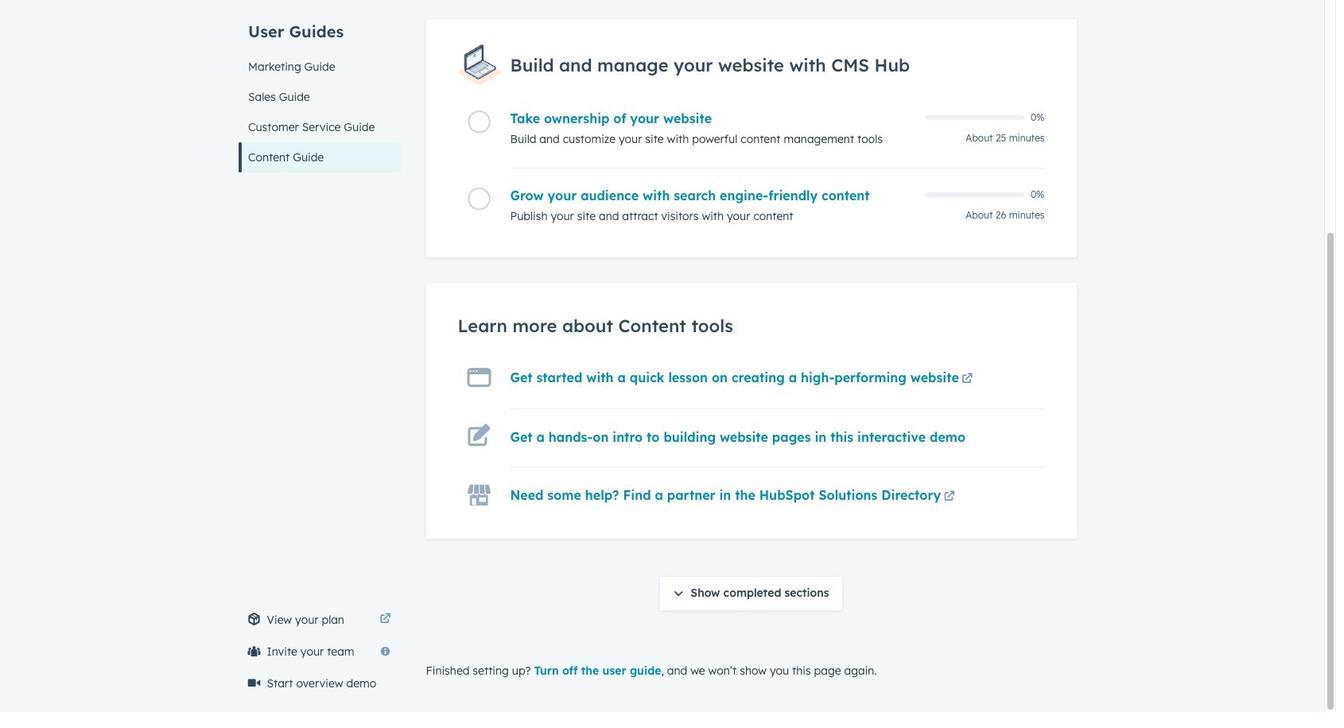 Task type: describe. For each thing, give the bounding box(es) containing it.
1 vertical spatial link opens in a new window image
[[380, 614, 391, 626]]

0 vertical spatial link opens in a new window image
[[944, 491, 955, 503]]

user guides element
[[238, 0, 400, 173]]



Task type: locate. For each thing, give the bounding box(es) containing it.
link opens in a new window image
[[944, 491, 955, 503], [380, 614, 391, 626]]

0 horizontal spatial link opens in a new window image
[[380, 614, 391, 626]]

1 horizontal spatial link opens in a new window image
[[944, 491, 955, 503]]

link opens in a new window image
[[962, 371, 973, 390], [962, 374, 973, 386], [944, 488, 955, 507], [380, 611, 391, 630]]



Task type: vqa. For each thing, say whether or not it's contained in the screenshot.
User Guides Element in the left top of the page
yes



